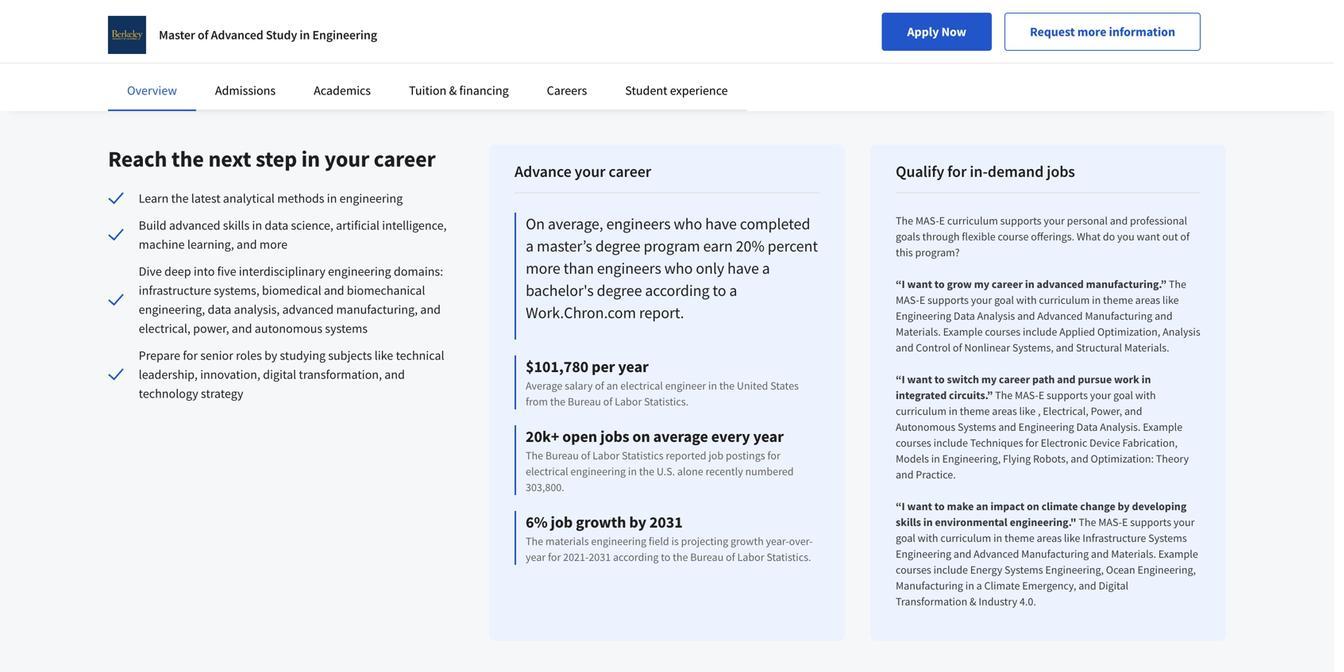 Task type: describe. For each thing, give the bounding box(es) containing it.
engineering up artificial
[[340, 191, 403, 207]]

engineering inside the mas-e supports your goal with curriculum in theme areas like , electrical, power, and autonomous systems and engineering data analysis. example courses include techniques for electronic device fabrication, models in engineering, flying robots, and optimization: theory and practice.
[[1019, 420, 1075, 435]]

1 vertical spatial advanced
[[1037, 277, 1084, 292]]

for inside 6% job growth by 2031 the materials engineering field is projecting growth year-over- year for 2021-2031 according to the bureau of labor statistics.
[[548, 551, 561, 565]]

request more information
[[1030, 24, 1176, 40]]

prepare for senior roles by studying subjects like technical leadership, innovation, digital transformation, and technology strategy
[[139, 348, 445, 402]]

analysis,
[[234, 302, 280, 318]]

example inside the mas-e supports your goal with curriculum in theme areas like , electrical, power, and autonomous systems and engineering data analysis. example courses include techniques for electronic device fabrication, models in engineering, flying robots, and optimization: theory and practice.
[[1143, 420, 1183, 435]]

interdisciplinary
[[239, 264, 326, 280]]

in down 'circuits."'
[[949, 404, 958, 419]]

in-
[[970, 162, 988, 182]]

careers
[[547, 83, 587, 99]]

through
[[923, 230, 960, 244]]

power,
[[1091, 404, 1123, 419]]

uc berkeley college of engineering logo image
[[108, 16, 146, 54]]

tuition
[[409, 83, 447, 99]]

a down 20% at the right top
[[762, 259, 770, 278]]

e for course
[[940, 214, 945, 228]]

in right methods
[[327, 191, 337, 207]]

leadership,
[[139, 367, 198, 383]]

in down energy
[[966, 579, 975, 593]]

academics
[[314, 83, 371, 99]]

"i want to make an impact on climate change by developing skills in environmental engineering."
[[896, 500, 1187, 530]]

by inside prepare for senior roles by studying subjects like technical leadership, innovation, digital transformation, and technology strategy
[[265, 348, 277, 364]]

senior
[[200, 348, 233, 364]]

manufacturing for optimization,
[[1086, 309, 1153, 323]]

for left in-
[[948, 162, 967, 182]]

reported
[[666, 449, 707, 463]]

curriculum for make
[[941, 532, 992, 546]]

infrastructure
[[1083, 532, 1147, 546]]

data inside build advanced skills in data science, artificial intelligence, machine learning, and more
[[265, 218, 289, 234]]

mas- for course
[[916, 214, 940, 228]]

overview
[[127, 83, 177, 99]]

field
[[649, 535, 669, 549]]

more inside on average, engineers who have completed a master's degree program earn 20% percent more than engineers who only have a bachelor's degree according to a work.chron.com report.
[[526, 259, 561, 278]]

6% job growth by 2031 the materials engineering field is projecting growth year-over- year for 2021-2031 according to the bureau of labor statistics.
[[526, 513, 813, 565]]

labor inside 6% job growth by 2031 the materials engineering field is projecting growth year-over- year for 2021-2031 according to the bureau of labor statistics.
[[738, 551, 765, 565]]

learning,
[[187, 237, 234, 253]]

like for "i want to grow my career in advanced manufacturing."
[[1163, 293, 1179, 307]]

systems,
[[1013, 341, 1054, 355]]

materials. for "i want to make an impact on climate change by developing skills in environmental engineering."
[[1112, 547, 1157, 562]]

step
[[256, 145, 297, 173]]

on inside "i want to make an impact on climate change by developing skills in environmental engineering."
[[1027, 500, 1040, 514]]

0 vertical spatial advanced
[[211, 27, 263, 43]]

like inside prepare for senior roles by studying subjects like technical leadership, innovation, digital transformation, and technology strategy
[[375, 348, 393, 364]]

states
[[771, 379, 799, 393]]

fabrication,
[[1123, 436, 1178, 450]]

"i want to switch my career path and pursue work in integrated circuits."
[[896, 373, 1152, 403]]

and down the '"i want to grow my career in advanced manufacturing."' on the top right
[[1018, 309, 1036, 323]]

job inside the 20k+ open jobs on average every year the bureau of labor statistics reported job postings for electrical engineering in the u.s. alone recently numbered 303,800.
[[709, 449, 724, 463]]

1 vertical spatial systems
[[1149, 532, 1188, 546]]

percent
[[768, 236, 818, 256]]

the for the mas-e supports your goal with curriculum in theme areas like engineering data analysis and advanced manufacturing and materials. example courses include applied optimization, analysis and control of nonlinear systems, and structural materials.
[[1169, 277, 1187, 292]]

job inside 6% job growth by 2031 the materials engineering field is projecting growth year-over- year for 2021-2031 according to the bureau of labor statistics.
[[551, 513, 573, 533]]

engineering, inside the mas-e supports your goal with curriculum in theme areas like , electrical, power, and autonomous systems and engineering data analysis. example courses include techniques for electronic device fabrication, models in engineering, flying robots, and optimization: theory and practice.
[[943, 452, 1001, 466]]

engineering inside the mas-e supports your goal with curriculum in theme areas like engineering data analysis and advanced manufacturing and materials. example courses include applied optimization, analysis and control of nonlinear systems, and structural materials.
[[896, 309, 952, 323]]

information
[[1110, 24, 1176, 40]]

admissions
[[215, 83, 276, 99]]

20%
[[736, 236, 765, 256]]

apply
[[908, 24, 939, 40]]

control
[[916, 341, 951, 355]]

mas- for infrastructure
[[1099, 516, 1123, 530]]

0 vertical spatial analysis
[[978, 309, 1016, 323]]

study
[[266, 27, 297, 43]]

and left digital
[[1079, 579, 1097, 593]]

materials. for "i want to grow my career in advanced manufacturing."
[[896, 325, 941, 339]]

an inside "i want to make an impact on climate change by developing skills in environmental engineering."
[[977, 500, 989, 514]]

curriculum for grow
[[1039, 293, 1090, 307]]

from
[[526, 395, 548, 409]]

u.s.
[[657, 465, 675, 479]]

power,
[[193, 321, 229, 337]]

the inside 6% job growth by 2031 the materials engineering field is projecting growth year-over- year for 2021-2031 according to the bureau of labor statistics.
[[673, 551, 688, 565]]

the mas-e supports your goal with curriculum in theme areas like infrastructure systems engineering and advanced manufacturing and materials. example courses include energy systems engineering, ocean engineering, manufacturing in a climate emergency, and digital transformation & industry 4.0.
[[896, 516, 1199, 609]]

data inside the mas-e supports your goal with curriculum in theme areas like engineering data analysis and advanced manufacturing and materials. example courses include applied optimization, analysis and control of nonlinear systems, and structural materials.
[[954, 309, 976, 323]]

of inside 6% job growth by 2031 the materials engineering field is projecting growth year-over- year for 2021-2031 according to the bureau of labor statistics.
[[726, 551, 735, 565]]

postings
[[726, 449, 766, 463]]

goal for engineering
[[896, 532, 916, 546]]

overview link
[[127, 83, 177, 99]]

circuits."
[[949, 388, 993, 403]]

systems
[[325, 321, 368, 337]]

switch
[[947, 373, 980, 387]]

electronic
[[1041, 436, 1088, 450]]

and down electronic
[[1071, 452, 1089, 466]]

technology
[[139, 386, 198, 402]]

and left control
[[896, 341, 914, 355]]

reach the next step in your career
[[108, 145, 436, 173]]

in right step
[[302, 145, 320, 173]]

career inside "i want to switch my career path and pursue work in integrated circuits."
[[999, 373, 1031, 387]]

areas for techniques
[[993, 404, 1018, 419]]

bachelor's
[[526, 281, 594, 301]]

1 vertical spatial who
[[665, 259, 693, 278]]

courses inside the mas-e supports your goal with curriculum in theme areas like , electrical, power, and autonomous systems and engineering data analysis. example courses include techniques for electronic device fabrication, models in engineering, flying robots, and optimization: theory and practice.
[[896, 436, 932, 450]]

in down environmental
[[994, 532, 1003, 546]]

1 vertical spatial degree
[[597, 281, 642, 301]]

and down infrastructure
[[1092, 547, 1109, 562]]

by inside "i want to make an impact on climate change by developing skills in environmental engineering."
[[1118, 500, 1130, 514]]

0 horizontal spatial growth
[[576, 513, 626, 533]]

0 vertical spatial have
[[706, 214, 737, 234]]

statistics. inside $101,780 per year average salary of an electrical engineer in the united states from the bureau of labor statistics.
[[644, 395, 689, 409]]

transformation
[[896, 595, 968, 609]]

in up practice.
[[932, 452, 941, 466]]

1 vertical spatial have
[[728, 259, 759, 278]]

& inside the mas-e supports your goal with curriculum in theme areas like infrastructure systems engineering and advanced manufacturing and materials. example courses include energy systems engineering, ocean engineering, manufacturing in a climate emergency, and digital transformation & industry 4.0.
[[970, 595, 977, 609]]

projecting
[[681, 535, 729, 549]]

advance your career
[[515, 162, 652, 182]]

prepare
[[139, 348, 180, 364]]

to for "i want to grow my career in advanced manufacturing."
[[935, 277, 945, 292]]

tuition & financing
[[409, 83, 509, 99]]

integrated
[[896, 388, 947, 403]]

average
[[526, 379, 563, 393]]

0 vertical spatial jobs
[[1047, 162, 1076, 182]]

for inside the 20k+ open jobs on average every year the bureau of labor statistics reported job postings for electrical engineering in the u.s. alone recently numbered 303,800.
[[768, 449, 781, 463]]

of inside the mas-e supports your goal with curriculum in theme areas like engineering data analysis and advanced manufacturing and materials. example courses include applied optimization, analysis and control of nonlinear systems, and structural materials.
[[953, 341, 963, 355]]

in inside "i want to make an impact on climate change by developing skills in environmental engineering."
[[924, 516, 933, 530]]

path
[[1033, 373, 1055, 387]]

machine
[[139, 237, 185, 253]]

strategy
[[201, 386, 243, 402]]

earn
[[704, 236, 733, 256]]

2 vertical spatial systems
[[1005, 563, 1044, 578]]

manufacturing,
[[336, 302, 418, 318]]

analytical
[[223, 191, 275, 207]]

experience
[[670, 83, 728, 99]]

systems inside the mas-e supports your goal with curriculum in theme areas like , electrical, power, and autonomous systems and engineering data analysis. example courses include techniques for electronic device fabrication, models in engineering, flying robots, and optimization: theory and practice.
[[958, 420, 997, 435]]

the inside the 20k+ open jobs on average every year the bureau of labor statistics reported job postings for electrical engineering in the u.s. alone recently numbered 303,800.
[[639, 465, 655, 479]]

year inside 6% job growth by 2031 the materials engineering field is projecting growth year-over- year for 2021-2031 according to the bureau of labor statistics.
[[526, 551, 546, 565]]

to inside 6% job growth by 2031 the materials engineering field is projecting growth year-over- year for 2021-2031 according to the bureau of labor statistics.
[[661, 551, 671, 565]]

applied
[[1060, 325, 1096, 339]]

a inside the mas-e supports your goal with curriculum in theme areas like infrastructure systems engineering and advanced manufacturing and materials. example courses include energy systems engineering, ocean engineering, manufacturing in a climate emergency, and digital transformation & industry 4.0.
[[977, 579, 983, 593]]

the mas-e supports your goal with curriculum in theme areas like , electrical, power, and autonomous systems and engineering data analysis. example courses include techniques for electronic device fabrication, models in engineering, flying robots, and optimization: theory and practice.
[[896, 388, 1189, 482]]

work
[[1115, 373, 1140, 387]]

theory
[[1157, 452, 1189, 466]]

in inside build advanced skills in data science, artificial intelligence, machine learning, and more
[[252, 218, 262, 234]]

1 vertical spatial materials.
[[1125, 341, 1170, 355]]

theme for systems
[[1005, 532, 1035, 546]]

theme for optimization,
[[1104, 293, 1134, 307]]

personal
[[1068, 214, 1108, 228]]

my for grow
[[975, 277, 990, 292]]

the left next on the top left of the page
[[172, 145, 204, 173]]

want for "i want to switch my career path and pursue work in integrated circuits."
[[908, 373, 933, 387]]

1 horizontal spatial 2031
[[650, 513, 683, 533]]

is
[[672, 535, 679, 549]]

energy
[[971, 563, 1003, 578]]

more inside button
[[1078, 24, 1107, 40]]

in down the mas-e curriculum supports your personal and professional goals through flexible course offerings. what do you want out of this program?
[[1026, 277, 1035, 292]]

now
[[942, 24, 967, 40]]

in inside $101,780 per year average salary of an electrical engineer in the united states from the bureau of labor statistics.
[[709, 379, 717, 393]]

303,800.
[[526, 481, 565, 495]]

science,
[[291, 218, 334, 234]]

your up artificial
[[325, 145, 370, 173]]

0 vertical spatial degree
[[596, 236, 641, 256]]

and inside the mas-e curriculum supports your personal and professional goals through flexible course offerings. what do you want out of this program?
[[1110, 214, 1128, 228]]

bureau inside 6% job growth by 2031 the materials engineering field is projecting growth year-over- year for 2021-2031 according to the bureau of labor statistics.
[[691, 551, 724, 565]]

the left latest
[[171, 191, 189, 207]]

and inside build advanced skills in data science, artificial intelligence, machine learning, and more
[[237, 237, 257, 253]]

advanced inside build advanced skills in data science, artificial intelligence, machine learning, and more
[[169, 218, 221, 234]]

program?
[[916, 245, 960, 260]]

and inside "i want to switch my career path and pursue work in integrated circuits."
[[1058, 373, 1076, 387]]

for inside the mas-e supports your goal with curriculum in theme areas like , electrical, power, and autonomous systems and engineering data analysis. example courses include techniques for electronic device fabrication, models in engineering, flying robots, and optimization: theory and practice.
[[1026, 436, 1039, 450]]

your inside the mas-e supports your goal with curriculum in theme areas like , electrical, power, and autonomous systems and engineering data analysis. example courses include techniques for electronic device fabrication, models in engineering, flying robots, and optimization: theory and practice.
[[1091, 388, 1112, 403]]

request more information button
[[1005, 13, 1201, 51]]

grow
[[947, 277, 972, 292]]

in inside "i want to switch my career path and pursue work in integrated circuits."
[[1142, 373, 1152, 387]]

transformation,
[[299, 367, 382, 383]]

supports inside the mas-e curriculum supports your personal and professional goals through flexible course offerings. what do you want out of this program?
[[1001, 214, 1042, 228]]

studying
[[280, 348, 326, 364]]

bureau inside $101,780 per year average salary of an electrical engineer in the united states from the bureau of labor statistics.
[[568, 395, 601, 409]]

jobs inside the 20k+ open jobs on average every year the bureau of labor statistics reported job postings for electrical engineering in the u.s. alone recently numbered 303,800.
[[601, 427, 630, 447]]

demand
[[988, 162, 1044, 182]]

example for systems
[[1159, 547, 1199, 562]]

the inside 6% job growth by 2031 the materials engineering field is projecting growth year-over- year for 2021-2031 according to the bureau of labor statistics.
[[526, 535, 543, 549]]

the for the mas-e supports your goal with curriculum in theme areas like infrastructure systems engineering and advanced manufacturing and materials. example courses include energy systems engineering, ocean engineering, manufacturing in a climate emergency, and digital transformation & industry 4.0.
[[1079, 516, 1097, 530]]

data inside dive deep into five interdisciplinary engineering domains: infrastructure systems, biomedical and biomechanical engineering, data analysis, advanced manufacturing, and electrical, power, and autonomous systems
[[208, 302, 231, 318]]

labor inside $101,780 per year average salary of an electrical engineer in the united states from the bureau of labor statistics.
[[615, 395, 642, 409]]

biomechanical
[[347, 283, 425, 299]]

infrastructure
[[139, 283, 211, 299]]

goal for analysis
[[995, 293, 1015, 307]]

mas- for engineering
[[896, 293, 920, 307]]

for inside prepare for senior roles by studying subjects like technical leadership, innovation, digital transformation, and technology strategy
[[183, 348, 198, 364]]

1 horizontal spatial engineering,
[[1046, 563, 1104, 578]]

according inside 6% job growth by 2031 the materials engineering field is projecting growth year-over- year for 2021-2031 according to the bureau of labor statistics.
[[613, 551, 659, 565]]

your inside the mas-e supports your goal with curriculum in theme areas like infrastructure systems engineering and advanced manufacturing and materials. example courses include energy systems engineering, ocean engineering, manufacturing in a climate emergency, and digital transformation & industry 4.0.
[[1174, 516, 1195, 530]]

and up optimization,
[[1155, 309, 1173, 323]]

the for the mas-e curriculum supports your personal and professional goals through flexible course offerings. what do you want out of this program?
[[896, 214, 914, 228]]

skills inside "i want to make an impact on climate change by developing skills in environmental engineering."
[[896, 516, 922, 530]]

and down applied
[[1056, 341, 1074, 355]]

20k+ open jobs on average every year the bureau of labor statistics reported job postings for electrical engineering in the u.s. alone recently numbered 303,800.
[[526, 427, 794, 495]]

year inside the 20k+ open jobs on average every year the bureau of labor statistics reported job postings for electrical engineering in the u.s. alone recently numbered 303,800.
[[754, 427, 784, 447]]

autonomous
[[896, 420, 956, 435]]

and down models
[[896, 468, 914, 482]]

and up the analysis.
[[1125, 404, 1143, 419]]

robots,
[[1034, 452, 1069, 466]]

areas for analysis
[[1136, 293, 1161, 307]]

to for "i want to make an impact on climate change by developing skills in environmental engineering."
[[935, 500, 945, 514]]

"i want to grow my career in advanced manufacturing."
[[896, 277, 1167, 292]]

and up techniques on the bottom right of the page
[[999, 420, 1017, 435]]

your right advance
[[575, 162, 606, 182]]

e for engineering
[[920, 293, 926, 307]]

on inside the 20k+ open jobs on average every year the bureau of labor statistics reported job postings for electrical engineering in the u.s. alone recently numbered 303,800.
[[633, 427, 650, 447]]

analysis.
[[1101, 420, 1141, 435]]

and up systems
[[324, 283, 344, 299]]

statistics. inside 6% job growth by 2031 the materials engineering field is projecting growth year-over- year for 2021-2031 according to the bureau of labor statistics.
[[767, 551, 812, 565]]



Task type: locate. For each thing, give the bounding box(es) containing it.
the inside the mas-e supports your goal with curriculum in theme areas like , electrical, power, and autonomous systems and engineering data analysis. example courses include techniques for electronic device fabrication, models in engineering, flying robots, and optimization: theory and practice.
[[996, 388, 1013, 403]]

theme for include
[[960, 404, 990, 419]]

0 vertical spatial skills
[[223, 218, 250, 234]]

the right 'circuits."'
[[996, 388, 1013, 403]]

1 vertical spatial electrical
[[526, 465, 569, 479]]

theme inside the mas-e supports your goal with curriculum in theme areas like infrastructure systems engineering and advanced manufacturing and materials. example courses include energy systems engineering, ocean engineering, manufacturing in a climate emergency, and digital transformation & industry 4.0.
[[1005, 532, 1035, 546]]

the left united
[[720, 379, 735, 393]]

slides element
[[124, 58, 1211, 75]]

0 horizontal spatial goal
[[896, 532, 916, 546]]

0 vertical spatial manufacturing
[[1086, 309, 1153, 323]]

0 vertical spatial more
[[1078, 24, 1107, 40]]

manufacturing for systems
[[1022, 547, 1089, 562]]

1 vertical spatial &
[[970, 595, 977, 609]]

engineers up program at the top
[[607, 214, 671, 234]]

student experience link
[[625, 83, 728, 99]]

electrical
[[621, 379, 663, 393], [526, 465, 569, 479]]

0 horizontal spatial areas
[[993, 404, 1018, 419]]

request
[[1030, 24, 1075, 40]]

degree up work.chron.com
[[597, 281, 642, 301]]

2 vertical spatial "i
[[896, 500, 905, 514]]

digital
[[263, 367, 296, 383]]

courses up the nonlinear
[[985, 325, 1021, 339]]

electrical up "303,800."
[[526, 465, 569, 479]]

the mas-e supports your goal with curriculum in theme areas like engineering data analysis and advanced manufacturing and materials. example courses include applied optimization, analysis and control of nonlinear systems, and structural materials.
[[896, 277, 1201, 355]]

1 vertical spatial on
[[1027, 500, 1040, 514]]

e inside the mas-e supports your goal with curriculum in theme areas like , electrical, power, and autonomous systems and engineering data analysis. example courses include techniques for electronic device fabrication, models in engineering, flying robots, and optimization: theory and practice.
[[1039, 388, 1045, 403]]

"i down models
[[896, 500, 905, 514]]

areas inside the mas-e supports your goal with curriculum in theme areas like engineering data analysis and advanced manufacturing and materials. example courses include applied optimization, analysis and control of nonlinear systems, and structural materials.
[[1136, 293, 1161, 307]]

student
[[625, 83, 668, 99]]

2 vertical spatial bureau
[[691, 551, 724, 565]]

want inside "i want to switch my career path and pursue work in integrated circuits."
[[908, 373, 933, 387]]

2 horizontal spatial more
[[1078, 24, 1107, 40]]

3 "i from the top
[[896, 500, 905, 514]]

bureau inside the 20k+ open jobs on average every year the bureau of labor statistics reported job postings for electrical engineering in the u.s. alone recently numbered 303,800.
[[546, 449, 579, 463]]

more up interdisciplinary
[[260, 237, 288, 253]]

and inside prepare for senior roles by studying subjects like technical leadership, innovation, digital transformation, and technology strategy
[[385, 367, 405, 383]]

have up earn
[[706, 214, 737, 234]]

domains:
[[394, 264, 443, 280]]

what
[[1077, 230, 1101, 244]]

1 vertical spatial engineers
[[597, 259, 662, 278]]

technical
[[396, 348, 445, 364]]

supports for path
[[1047, 388, 1088, 403]]

1 horizontal spatial data
[[265, 218, 289, 234]]

advanced up learning,
[[169, 218, 221, 234]]

advance
[[515, 162, 572, 182]]

0 vertical spatial engineers
[[607, 214, 671, 234]]

supports inside the mas-e supports your goal with curriculum in theme areas like engineering data analysis and advanced manufacturing and materials. example courses include applied optimization, analysis and control of nonlinear systems, and structural materials.
[[928, 293, 969, 307]]

analysis up the nonlinear
[[978, 309, 1016, 323]]

and
[[1110, 214, 1128, 228], [237, 237, 257, 253], [324, 283, 344, 299], [421, 302, 441, 318], [1018, 309, 1036, 323], [1155, 309, 1173, 323], [232, 321, 252, 337], [896, 341, 914, 355], [1056, 341, 1074, 355], [385, 367, 405, 383], [1058, 373, 1076, 387], [1125, 404, 1143, 419], [999, 420, 1017, 435], [1071, 452, 1089, 466], [896, 468, 914, 482], [954, 547, 972, 562], [1092, 547, 1109, 562], [1079, 579, 1097, 593]]

to inside "i want to switch my career path and pursue work in integrated circuits."
[[935, 373, 945, 387]]

0 horizontal spatial statistics.
[[644, 395, 689, 409]]

0 vertical spatial on
[[633, 427, 650, 447]]

2 vertical spatial year
[[526, 551, 546, 565]]

advanced down biomedical
[[282, 302, 334, 318]]

your inside the mas-e curriculum supports your personal and professional goals through flexible course offerings. what do you want out of this program?
[[1044, 214, 1065, 228]]

want down professional
[[1137, 230, 1161, 244]]

the mas-e curriculum supports your personal and professional goals through flexible course offerings. what do you want out of this program?
[[896, 214, 1190, 260]]

0 horizontal spatial skills
[[223, 218, 250, 234]]

2 vertical spatial example
[[1159, 547, 1199, 562]]

like inside the mas-e supports your goal with curriculum in theme areas like infrastructure systems engineering and advanced manufacturing and materials. example courses include energy systems engineering, ocean engineering, manufacturing in a climate emergency, and digital transformation & industry 4.0.
[[1064, 532, 1081, 546]]

1 horizontal spatial advanced
[[282, 302, 334, 318]]

0 horizontal spatial advanced
[[211, 27, 263, 43]]

jobs
[[1047, 162, 1076, 182], [601, 427, 630, 447]]

with for engineering
[[918, 532, 939, 546]]

0 vertical spatial who
[[674, 214, 702, 234]]

and down domains:
[[421, 302, 441, 318]]

with inside the mas-e supports your goal with curriculum in theme areas like engineering data analysis and advanced manufacturing and materials. example courses include applied optimization, analysis and control of nonlinear systems, and structural materials.
[[1017, 293, 1037, 307]]

1 vertical spatial theme
[[960, 404, 990, 419]]

advanced
[[211, 27, 263, 43], [1038, 309, 1083, 323], [974, 547, 1020, 562]]

to
[[935, 277, 945, 292], [713, 281, 727, 301], [935, 373, 945, 387], [935, 500, 945, 514], [661, 551, 671, 565]]

who down program at the top
[[665, 259, 693, 278]]

e inside the mas-e supports your goal with curriculum in theme areas like infrastructure systems engineering and advanced manufacturing and materials. example courses include energy systems engineering, ocean engineering, manufacturing in a climate emergency, and digital transformation & industry 4.0.
[[1123, 516, 1128, 530]]

an inside $101,780 per year average salary of an electrical engineer in the united states from the bureau of labor statistics.
[[607, 379, 618, 393]]

theme down "manufacturing.""
[[1104, 293, 1134, 307]]

goal inside the mas-e supports your goal with curriculum in theme areas like engineering data analysis and advanced manufacturing and materials. example courses include applied optimization, analysis and control of nonlinear systems, and structural materials.
[[995, 293, 1015, 307]]

master of advanced study in engineering
[[159, 27, 377, 43]]

theme inside the mas-e supports your goal with curriculum in theme areas like engineering data analysis and advanced manufacturing and materials. example courses include applied optimization, analysis and control of nonlinear systems, and structural materials.
[[1104, 293, 1134, 307]]

the down 6%
[[526, 535, 543, 549]]

out
[[1163, 230, 1179, 244]]

0 vertical spatial areas
[[1136, 293, 1161, 307]]

mas- inside the mas-e curriculum supports your personal and professional goals through flexible course offerings. what do you want out of this program?
[[916, 214, 940, 228]]

e up infrastructure
[[1123, 516, 1128, 530]]

analysis right optimization,
[[1163, 325, 1201, 339]]

1 horizontal spatial skills
[[896, 516, 922, 530]]

electrical inside the 20k+ open jobs on average every year the bureau of labor statistics reported job postings for electrical engineering in the u.s. alone recently numbered 303,800.
[[526, 465, 569, 479]]

over-
[[789, 535, 813, 549]]

your down "developing"
[[1174, 516, 1195, 530]]

with for power,
[[1136, 388, 1156, 403]]

engineering, up emergency,
[[1046, 563, 1104, 578]]

1 vertical spatial include
[[934, 436, 968, 450]]

want inside "i want to make an impact on climate change by developing skills in environmental engineering."
[[908, 500, 933, 514]]

1 horizontal spatial analysis
[[1163, 325, 1201, 339]]

example inside the mas-e supports your goal with curriculum in theme areas like infrastructure systems engineering and advanced manufacturing and materials. example courses include energy systems engineering, ocean engineering, manufacturing in a climate emergency, and digital transformation & industry 4.0.
[[1159, 547, 1199, 562]]

0 vertical spatial according
[[645, 281, 710, 301]]

courses inside the mas-e supports your goal with curriculum in theme areas like engineering data analysis and advanced manufacturing and materials. example courses include applied optimization, analysis and control of nonlinear systems, and structural materials.
[[985, 325, 1021, 339]]

career
[[374, 145, 436, 173], [609, 162, 652, 182], [992, 277, 1023, 292], [999, 373, 1031, 387]]

engineering inside the 20k+ open jobs on average every year the bureau of labor statistics reported job postings for electrical engineering in the u.s. alone recently numbered 303,800.
[[571, 465, 626, 479]]

courses for grow
[[985, 325, 1021, 339]]

curriculum down integrated
[[896, 404, 947, 419]]

goal inside the mas-e supports your goal with curriculum in theme areas like infrastructure systems engineering and advanced manufacturing and materials. example courses include energy systems engineering, ocean engineering, manufacturing in a climate emergency, and digital transformation & industry 4.0.
[[896, 532, 916, 546]]

"i for "i want to make an impact on climate change by developing skills in environmental engineering."
[[896, 500, 905, 514]]

1 horizontal spatial systems
[[1005, 563, 1044, 578]]

to for "i want to switch my career path and pursue work in integrated circuits."
[[935, 373, 945, 387]]

4.0.
[[1020, 595, 1037, 609]]

the down is
[[673, 551, 688, 565]]

e for ,
[[1039, 388, 1045, 403]]

engineering down open
[[571, 465, 626, 479]]

0 vertical spatial with
[[1017, 293, 1037, 307]]

0 vertical spatial labor
[[615, 395, 642, 409]]

include left energy
[[934, 563, 968, 578]]

growth left year-
[[731, 535, 764, 549]]

the down change
[[1079, 516, 1097, 530]]

goal down the work at the bottom of the page
[[1114, 388, 1134, 403]]

dive deep into five interdisciplinary engineering domains: infrastructure systems, biomedical and biomechanical engineering, data analysis, advanced manufacturing, and electrical, power, and autonomous systems
[[139, 264, 443, 337]]

2 vertical spatial advanced
[[282, 302, 334, 318]]

engineering,
[[139, 302, 205, 318]]

structural
[[1076, 341, 1123, 355]]

in inside the mas-e supports your goal with curriculum in theme areas like engineering data analysis and advanced manufacturing and materials. example courses include applied optimization, analysis and control of nonlinear systems, and structural materials.
[[1093, 293, 1101, 307]]

1 vertical spatial according
[[613, 551, 659, 565]]

impact
[[991, 500, 1025, 514]]

year inside $101,780 per year average salary of an electrical engineer in the united states from the bureau of labor statistics.
[[618, 357, 649, 377]]

e down path
[[1039, 388, 1045, 403]]

0 vertical spatial example
[[944, 325, 983, 339]]

my right grow
[[975, 277, 990, 292]]

qualify
[[896, 162, 945, 182]]

for left the "senior" on the left
[[183, 348, 198, 364]]

with inside the mas-e supports your goal with curriculum in theme areas like , electrical, power, and autonomous systems and engineering data analysis. example courses include techniques for electronic device fabrication, models in engineering, flying robots, and optimization: theory and practice.
[[1136, 388, 1156, 403]]

1 vertical spatial advanced
[[1038, 309, 1083, 323]]

supports inside the mas-e supports your goal with curriculum in theme areas like infrastructure systems engineering and advanced manufacturing and materials. example courses include energy systems engineering, ocean engineering, manufacturing in a climate emergency, and digital transformation & industry 4.0.
[[1131, 516, 1172, 530]]

professional
[[1131, 214, 1188, 228]]

a down on
[[526, 236, 534, 256]]

0 vertical spatial "i
[[896, 277, 905, 292]]

the inside the 20k+ open jobs on average every year the bureau of labor statistics reported job postings for electrical engineering in the u.s. alone recently numbered 303,800.
[[526, 449, 543, 463]]

0 vertical spatial advanced
[[169, 218, 221, 234]]

goal up transformation
[[896, 532, 916, 546]]

0 vertical spatial include
[[1023, 325, 1058, 339]]

"i inside "i want to make an impact on climate change by developing skills in environmental engineering."
[[896, 500, 905, 514]]

the up goals
[[896, 214, 914, 228]]

0 vertical spatial my
[[975, 277, 990, 292]]

goal
[[995, 293, 1015, 307], [1114, 388, 1134, 403], [896, 532, 916, 546]]

the for the mas-e supports your goal with curriculum in theme areas like , electrical, power, and autonomous systems and engineering data analysis. example courses include techniques for electronic device fabrication, models in engineering, flying robots, and optimization: theory and practice.
[[996, 388, 1013, 403]]

advanced inside dive deep into five interdisciplinary engineering domains: infrastructure systems, biomedical and biomechanical engineering, data analysis, advanced manufacturing, and electrical, power, and autonomous systems
[[282, 302, 334, 318]]

want for "i want to grow my career in advanced manufacturing."
[[908, 277, 933, 292]]

curriculum inside the mas-e curriculum supports your personal and professional goals through flexible course offerings. what do you want out of this program?
[[948, 214, 999, 228]]

on up engineering."
[[1027, 500, 1040, 514]]

curriculum up flexible
[[948, 214, 999, 228]]

engineering, down techniques on the bottom right of the page
[[943, 452, 1001, 466]]

in right the work at the bottom of the page
[[1142, 373, 1152, 387]]

0 vertical spatial 2031
[[650, 513, 683, 533]]

engineering down ,
[[1019, 420, 1075, 435]]

degree
[[596, 236, 641, 256], [597, 281, 642, 301]]

curriculum inside the mas-e supports your goal with curriculum in theme areas like infrastructure systems engineering and advanced manufacturing and materials. example courses include energy systems engineering, ocean engineering, manufacturing in a climate emergency, and digital transformation & industry 4.0.
[[941, 532, 992, 546]]

materials. down optimization,
[[1125, 341, 1170, 355]]

1 vertical spatial with
[[1136, 388, 1156, 403]]

advanced for "i want to make an impact on climate change by developing skills in environmental engineering."
[[974, 547, 1020, 562]]

course
[[998, 230, 1029, 244]]

practice.
[[916, 468, 956, 482]]

student experience
[[625, 83, 728, 99]]

latest
[[191, 191, 221, 207]]

to inside on average, engineers who have completed a master's degree program earn 20% percent more than engineers who only have a bachelor's degree according to a work.chron.com report.
[[713, 281, 727, 301]]

0 vertical spatial bureau
[[568, 395, 601, 409]]

flexible
[[962, 230, 996, 244]]

2 horizontal spatial engineering,
[[1138, 563, 1197, 578]]

and right learning,
[[237, 237, 257, 253]]

mas- for ,
[[1015, 388, 1039, 403]]

my for switch
[[982, 373, 997, 387]]

only
[[696, 259, 725, 278]]

manufacturing up optimization,
[[1086, 309, 1153, 323]]

0 horizontal spatial an
[[607, 379, 618, 393]]

ocean
[[1107, 563, 1136, 578]]

1 vertical spatial data
[[1077, 420, 1098, 435]]

1 horizontal spatial statistics.
[[767, 551, 812, 565]]

a
[[526, 236, 534, 256], [762, 259, 770, 278], [730, 281, 738, 301], [977, 579, 983, 593]]

who up program at the top
[[674, 214, 702, 234]]

job up the recently
[[709, 449, 724, 463]]

theme inside the mas-e supports your goal with curriculum in theme areas like , electrical, power, and autonomous systems and engineering data analysis. example courses include techniques for electronic device fabrication, models in engineering, flying robots, and optimization: theory and practice.
[[960, 404, 990, 419]]

offerings.
[[1031, 230, 1075, 244]]

1 vertical spatial my
[[982, 373, 997, 387]]

according inside on average, engineers who have completed a master's degree program earn 20% percent more than engineers who only have a bachelor's degree according to a work.chron.com report.
[[645, 281, 710, 301]]

0 horizontal spatial job
[[551, 513, 573, 533]]

and up energy
[[954, 547, 972, 562]]

include inside the mas-e supports your goal with curriculum in theme areas like , electrical, power, and autonomous systems and engineering data analysis. example courses include techniques for electronic device fabrication, models in engineering, flying robots, and optimization: theory and practice.
[[934, 436, 968, 450]]

2 horizontal spatial year
[[754, 427, 784, 447]]

like for "i want to switch my career path and pursue work in integrated circuits."
[[1020, 404, 1036, 419]]

according down the field
[[613, 551, 659, 565]]

1 horizontal spatial areas
[[1037, 532, 1062, 546]]

manufacturing inside the mas-e supports your goal with curriculum in theme areas like engineering data analysis and advanced manufacturing and materials. example courses include applied optimization, analysis and control of nonlinear systems, and structural materials.
[[1086, 309, 1153, 323]]

your inside the mas-e supports your goal with curriculum in theme areas like engineering data analysis and advanced manufacturing and materials. example courses include applied optimization, analysis and control of nonlinear systems, and structural materials.
[[971, 293, 993, 307]]

manufacturing
[[1086, 309, 1153, 323], [1022, 547, 1089, 562], [896, 579, 964, 593]]

electrical inside $101,780 per year average salary of an electrical engineer in the united states from the bureau of labor statistics.
[[621, 379, 663, 393]]

$101,780
[[526, 357, 589, 377]]

1 horizontal spatial growth
[[731, 535, 764, 549]]

who
[[674, 214, 702, 234], [665, 259, 693, 278]]

the inside the mas-e curriculum supports your personal and professional goals through flexible course offerings. what do you want out of this program?
[[896, 214, 914, 228]]

data inside the mas-e supports your goal with curriculum in theme areas like , electrical, power, and autonomous systems and engineering data analysis. example courses include techniques for electronic device fabrication, models in engineering, flying robots, and optimization: theory and practice.
[[1077, 420, 1098, 435]]

1 horizontal spatial theme
[[1005, 532, 1035, 546]]

mas- inside the mas-e supports your goal with curriculum in theme areas like , electrical, power, and autonomous systems and engineering data analysis. example courses include techniques for electronic device fabrication, models in engineering, flying robots, and optimization: theory and practice.
[[1015, 388, 1039, 403]]

numbered
[[746, 465, 794, 479]]

2 vertical spatial courses
[[896, 563, 932, 578]]

0 horizontal spatial analysis
[[978, 309, 1016, 323]]

advanced inside the mas-e supports your goal with curriculum in theme areas like infrastructure systems engineering and advanced manufacturing and materials. example courses include energy systems engineering, ocean engineering, manufacturing in a climate emergency, and digital transformation & industry 4.0.
[[974, 547, 1020, 562]]

united
[[737, 379, 769, 393]]

1 vertical spatial "i
[[896, 373, 905, 387]]

a down energy
[[977, 579, 983, 593]]

systems up climate on the bottom of the page
[[1005, 563, 1044, 578]]

2 vertical spatial materials.
[[1112, 547, 1157, 562]]

by right change
[[1118, 500, 1130, 514]]

manufacturing."
[[1087, 277, 1167, 292]]

in down statistics on the left of the page
[[628, 465, 637, 479]]

in inside the 20k+ open jobs on average every year the bureau of labor statistics reported job postings for electrical engineering in the u.s. alone recently numbered 303,800.
[[628, 465, 637, 479]]

1 horizontal spatial with
[[1017, 293, 1037, 307]]

roles
[[236, 348, 262, 364]]

want for "i want to make an impact on climate change by developing skills in environmental engineering."
[[908, 500, 933, 514]]

1 vertical spatial an
[[977, 500, 989, 514]]

courses inside the mas-e supports your goal with curriculum in theme areas like infrastructure systems engineering and advanced manufacturing and materials. example courses include energy systems engineering, ocean engineering, manufacturing in a climate emergency, and digital transformation & industry 4.0.
[[896, 563, 932, 578]]

advanced inside the mas-e supports your goal with curriculum in theme areas like engineering data analysis and advanced manufacturing and materials. example courses include applied optimization, analysis and control of nonlinear systems, and structural materials.
[[1038, 309, 1083, 323]]

2 vertical spatial goal
[[896, 532, 916, 546]]

and up you
[[1110, 214, 1128, 228]]

in right study
[[300, 27, 310, 43]]

according
[[645, 281, 710, 301], [613, 551, 659, 565]]

0 vertical spatial &
[[449, 83, 457, 99]]

curriculum for switch
[[896, 404, 947, 419]]

qualify for in-demand jobs
[[896, 162, 1076, 182]]

goal for power,
[[1114, 388, 1134, 403]]

2 "i from the top
[[896, 373, 905, 387]]

0 horizontal spatial advanced
[[169, 218, 221, 234]]

2 vertical spatial labor
[[738, 551, 765, 565]]

of inside the 20k+ open jobs on average every year the bureau of labor statistics reported job postings for electrical engineering in the u.s. alone recently numbered 303,800.
[[581, 449, 591, 463]]

0 vertical spatial growth
[[576, 513, 626, 533]]

advanced for "i want to grow my career in advanced manufacturing."
[[1038, 309, 1083, 323]]

"i for "i want to switch my career path and pursue work in integrated circuits."
[[896, 373, 905, 387]]

in down "manufacturing.""
[[1093, 293, 1101, 307]]

1 vertical spatial skills
[[896, 516, 922, 530]]

engineering up the 'academics' link at the left
[[312, 27, 377, 43]]

1 vertical spatial bureau
[[546, 449, 579, 463]]

curriculum up applied
[[1039, 293, 1090, 307]]

goal inside the mas-e supports your goal with curriculum in theme areas like , electrical, power, and autonomous systems and engineering data analysis. example courses include techniques for electronic device fabrication, models in engineering, flying robots, and optimization: theory and practice.
[[1114, 388, 1134, 403]]

$101,780 per year average salary of an electrical engineer in the united states from the bureau of labor statistics.
[[526, 357, 799, 409]]

0 vertical spatial materials.
[[896, 325, 941, 339]]

bureau down salary
[[568, 395, 601, 409]]

advanced
[[169, 218, 221, 234], [1037, 277, 1084, 292], [282, 302, 334, 318]]

1 "i from the top
[[896, 277, 905, 292]]

1 vertical spatial analysis
[[1163, 325, 1201, 339]]

more
[[1078, 24, 1107, 40], [260, 237, 288, 253], [526, 259, 561, 278]]

job up materials
[[551, 513, 573, 533]]

example
[[944, 325, 983, 339], [1143, 420, 1183, 435], [1159, 547, 1199, 562]]

subjects
[[328, 348, 372, 364]]

2 vertical spatial manufacturing
[[896, 579, 964, 593]]

of inside the mas-e curriculum supports your personal and professional goals through flexible course offerings. what do you want out of this program?
[[1181, 230, 1190, 244]]

2 vertical spatial areas
[[1037, 532, 1062, 546]]

0 horizontal spatial theme
[[960, 404, 990, 419]]

statistics. down year-
[[767, 551, 812, 565]]

more right request
[[1078, 24, 1107, 40]]

want inside the mas-e curriculum supports your personal and professional goals through flexible course offerings. what do you want out of this program?
[[1137, 230, 1161, 244]]

program
[[644, 236, 700, 256]]

to inside "i want to make an impact on climate change by developing skills in environmental engineering."
[[935, 500, 945, 514]]

and down analysis, on the left top of page
[[232, 321, 252, 337]]

e inside the mas-e curriculum supports your personal and professional goals through flexible course offerings. what do you want out of this program?
[[940, 214, 945, 228]]

year up postings
[[754, 427, 784, 447]]

five
[[217, 264, 236, 280]]

have
[[706, 214, 737, 234], [728, 259, 759, 278]]

include for career
[[1023, 325, 1058, 339]]

materials. up control
[[896, 325, 941, 339]]

1 horizontal spatial electrical
[[621, 379, 663, 393]]

like for "i want to make an impact on climate change by developing skills in environmental engineering."
[[1064, 532, 1081, 546]]

artificial
[[336, 218, 380, 234]]

skills inside build advanced skills in data science, artificial intelligence, machine learning, and more
[[223, 218, 250, 234]]

and right path
[[1058, 373, 1076, 387]]

data down learn the latest analytical methods in engineering
[[265, 218, 289, 234]]

& left the industry
[[970, 595, 977, 609]]

0 horizontal spatial 2031
[[589, 551, 611, 565]]

on
[[526, 214, 545, 234]]

e up through
[[940, 214, 945, 228]]

completed
[[740, 214, 811, 234]]

you
[[1118, 230, 1135, 244]]

apply now
[[908, 24, 967, 40]]

emergency,
[[1023, 579, 1077, 593]]

engineering inside dive deep into five interdisciplinary engineering domains: infrastructure systems, biomedical and biomechanical engineering, data analysis, advanced manufacturing, and electrical, power, and autonomous systems
[[328, 264, 391, 280]]

a down earn
[[730, 281, 738, 301]]

1 horizontal spatial data
[[1077, 420, 1098, 435]]

labor inside the 20k+ open jobs on average every year the bureau of labor statistics reported job postings for electrical engineering in the u.s. alone recently numbered 303,800.
[[593, 449, 620, 463]]

0 vertical spatial data
[[265, 218, 289, 234]]

models
[[896, 452, 929, 466]]

advanced down offerings. at the right top of page
[[1037, 277, 1084, 292]]

engineering inside 6% job growth by 2031 the materials engineering field is projecting growth year-over- year for 2021-2031 according to the bureau of labor statistics.
[[591, 535, 647, 549]]

areas inside the mas-e supports your goal with curriculum in theme areas like infrastructure systems engineering and advanced manufacturing and materials. example courses include energy systems engineering, ocean engineering, manufacturing in a climate emergency, and digital transformation & industry 4.0.
[[1037, 532, 1062, 546]]

theme down 'circuits."'
[[960, 404, 990, 419]]

the down the average
[[550, 395, 566, 409]]

more inside build advanced skills in data science, artificial intelligence, machine learning, and more
[[260, 237, 288, 253]]

2 horizontal spatial with
[[1136, 388, 1156, 403]]

courses for make
[[896, 563, 932, 578]]

example inside the mas-e supports your goal with curriculum in theme areas like engineering data analysis and advanced manufacturing and materials. example courses include applied optimization, analysis and control of nonlinear systems, and structural materials.
[[944, 325, 983, 339]]

of
[[198, 27, 209, 43], [1181, 230, 1190, 244], [953, 341, 963, 355], [595, 379, 605, 393], [604, 395, 613, 409], [581, 449, 591, 463], [726, 551, 735, 565]]

to down only
[[713, 281, 727, 301]]

systems,
[[214, 283, 260, 299]]

nonlinear
[[965, 341, 1011, 355]]

manufacturing up transformation
[[896, 579, 964, 593]]

supports for in
[[928, 293, 969, 307]]

2021-
[[563, 551, 589, 565]]

0 horizontal spatial jobs
[[601, 427, 630, 447]]

2 horizontal spatial goal
[[1114, 388, 1134, 403]]

areas down engineering."
[[1037, 532, 1062, 546]]

engineering up transformation
[[896, 547, 952, 562]]

your down grow
[[971, 293, 993, 307]]

1 vertical spatial labor
[[593, 449, 620, 463]]

"i for "i want to grow my career in advanced manufacturing."
[[896, 277, 905, 292]]

supports up course
[[1001, 214, 1042, 228]]

engineering up the biomechanical
[[328, 264, 391, 280]]

like inside the mas-e supports your goal with curriculum in theme areas like , electrical, power, and autonomous systems and engineering data analysis. example courses include techniques for electronic device fabrication, models in engineering, flying robots, and optimization: theory and practice.
[[1020, 404, 1036, 419]]

materials
[[546, 535, 589, 549]]

by inside 6% job growth by 2031 the materials engineering field is projecting growth year-over- year for 2021-2031 according to the bureau of labor statistics.
[[630, 513, 647, 533]]

engineering inside the mas-e supports your goal with curriculum in theme areas like infrastructure systems engineering and advanced manufacturing and materials. example courses include energy systems engineering, ocean engineering, manufacturing in a climate emergency, and digital transformation & industry 4.0.
[[896, 547, 952, 562]]

systems down "developing"
[[1149, 532, 1188, 546]]

areas inside the mas-e supports your goal with curriculum in theme areas like , electrical, power, and autonomous systems and engineering data analysis. example courses include techniques for electronic device fabrication, models in engineering, flying robots, and optimization: theory and practice.
[[993, 404, 1018, 419]]

0 vertical spatial theme
[[1104, 293, 1134, 307]]

supports for on
[[1131, 516, 1172, 530]]

careers link
[[547, 83, 587, 99]]

engineering
[[340, 191, 403, 207], [328, 264, 391, 280], [571, 465, 626, 479], [591, 535, 647, 549]]

0 vertical spatial electrical
[[621, 379, 663, 393]]

device
[[1090, 436, 1121, 450]]

include inside the mas-e supports your goal with curriculum in theme areas like engineering data analysis and advanced manufacturing and materials. example courses include applied optimization, analysis and control of nonlinear systems, and structural materials.
[[1023, 325, 1058, 339]]

labor
[[615, 395, 642, 409], [593, 449, 620, 463], [738, 551, 765, 565]]

1 vertical spatial data
[[208, 302, 231, 318]]

electrical,
[[139, 321, 191, 337]]

the down the out
[[1169, 277, 1187, 292]]

areas for engineering,
[[1037, 532, 1062, 546]]

an down per
[[607, 379, 618, 393]]

on up statistics on the left of the page
[[633, 427, 650, 447]]

engineering up control
[[896, 309, 952, 323]]

industry
[[979, 595, 1018, 609]]

bureau down "projecting" at the bottom right of the page
[[691, 551, 724, 565]]

2 vertical spatial advanced
[[974, 547, 1020, 562]]

want up integrated
[[908, 373, 933, 387]]

1 vertical spatial statistics.
[[767, 551, 812, 565]]

include for impact
[[934, 563, 968, 578]]

0 horizontal spatial more
[[260, 237, 288, 253]]

0 horizontal spatial systems
[[958, 420, 997, 435]]

the down statistics on the left of the page
[[639, 465, 655, 479]]

e inside the mas-e supports your goal with curriculum in theme areas like engineering data analysis and advanced manufacturing and materials. example courses include applied optimization, analysis and control of nonlinear systems, and structural materials.
[[920, 293, 926, 307]]

include down the autonomous
[[934, 436, 968, 450]]

for down materials
[[548, 551, 561, 565]]

year down 6%
[[526, 551, 546, 565]]

goal down the '"i want to grow my career in advanced manufacturing."' on the top right
[[995, 293, 1015, 307]]

2 vertical spatial with
[[918, 532, 939, 546]]

jobs up statistics on the left of the page
[[601, 427, 630, 447]]

innovation,
[[200, 367, 260, 383]]

learn the latest analytical methods in engineering
[[139, 191, 403, 207]]

year-
[[766, 535, 789, 549]]

my inside "i want to switch my career path and pursue work in integrated circuits."
[[982, 373, 997, 387]]

my
[[975, 277, 990, 292], [982, 373, 997, 387]]

1 horizontal spatial an
[[977, 500, 989, 514]]

example for data
[[944, 325, 983, 339]]

with for analysis
[[1017, 293, 1037, 307]]

like right subjects
[[375, 348, 393, 364]]

0 vertical spatial an
[[607, 379, 618, 393]]

bureau
[[568, 395, 601, 409], [546, 449, 579, 463], [691, 551, 724, 565]]

like
[[1163, 293, 1179, 307], [375, 348, 393, 364], [1020, 404, 1036, 419], [1064, 532, 1081, 546]]

e for infrastructure
[[1123, 516, 1128, 530]]

0 horizontal spatial data
[[954, 309, 976, 323]]

0 vertical spatial systems
[[958, 420, 997, 435]]

statistics. down engineer
[[644, 395, 689, 409]]

0 horizontal spatial data
[[208, 302, 231, 318]]

supports up electrical,
[[1047, 388, 1088, 403]]

master
[[159, 27, 195, 43]]



Task type: vqa. For each thing, say whether or not it's contained in the screenshot.
'my' in the "I WANT TO SWITCH MY CAREER PATH AND PURSUE WORK IN INTEGRATED CIRCUITS."
yes



